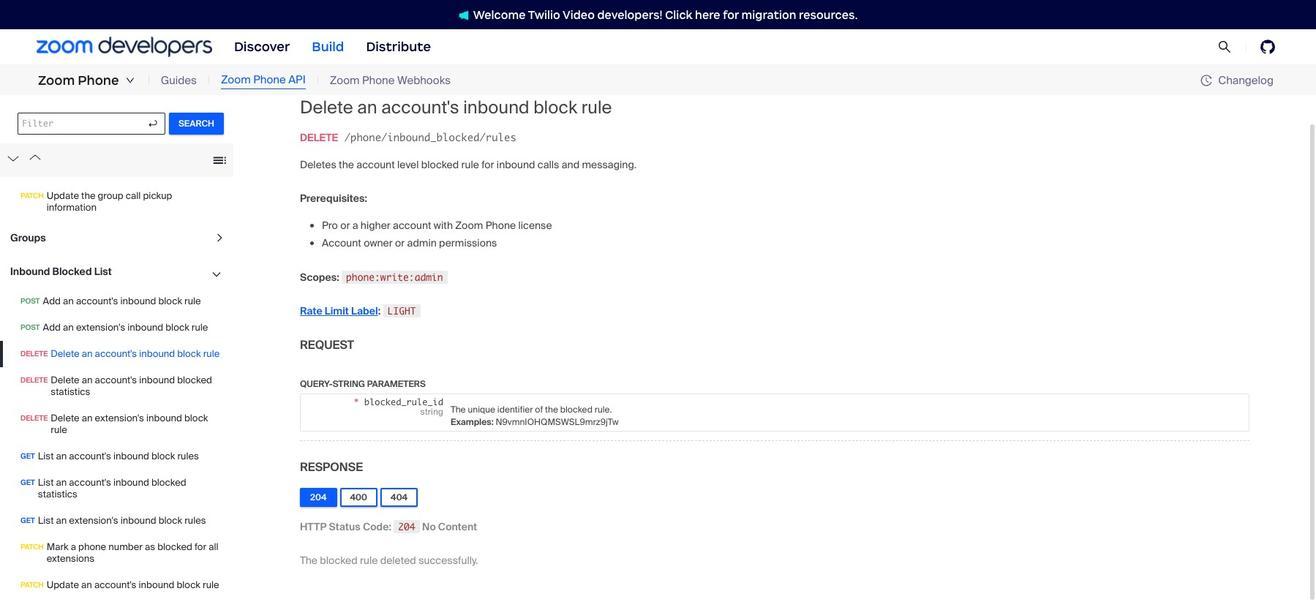 Task type: vqa. For each thing, say whether or not it's contained in the screenshot.
]
no



Task type: locate. For each thing, give the bounding box(es) containing it.
string
[[333, 378, 365, 390]]

2 zoom from the left
[[221, 73, 251, 87]]

phone inside zoom phone api link
[[253, 73, 286, 87]]

blocked
[[320, 554, 358, 567]]

204 up http
[[310, 492, 327, 503]]

204 inside button
[[310, 492, 327, 503]]

no
[[422, 520, 436, 533]]

2 phone from the left
[[253, 73, 286, 87]]

for
[[723, 8, 739, 22]]

phone left webhooks
[[362, 73, 395, 88]]

changelog
[[1219, 73, 1274, 87]]

204 left no at the bottom left
[[398, 521, 415, 533]]

welcome
[[473, 8, 526, 22]]

204
[[310, 492, 327, 503], [398, 521, 415, 533]]

404 button
[[381, 488, 418, 507]]

3 zoom from the left
[[330, 73, 360, 88]]

twilio
[[528, 8, 560, 22]]

1 horizontal spatial zoom
[[221, 73, 251, 87]]

phone left down image
[[78, 72, 119, 89]]

zoom inside zoom phone api link
[[221, 73, 251, 87]]

1 zoom from the left
[[38, 72, 75, 89]]

2 horizontal spatial zoom
[[330, 73, 360, 88]]

zoom phone api link
[[221, 72, 306, 89]]

resources.
[[799, 8, 858, 22]]

notification image
[[459, 10, 473, 20], [459, 10, 469, 20]]

zoom for zoom phone api
[[221, 73, 251, 87]]

history image
[[1201, 75, 1219, 86]]

3 phone from the left
[[362, 73, 395, 88]]

changelog link
[[1201, 73, 1274, 87]]

phone inside zoom phone webhooks "link"
[[362, 73, 395, 88]]

rule
[[360, 554, 378, 567]]

1 vertical spatial 204
[[398, 521, 415, 533]]

404
[[391, 492, 408, 503]]

400
[[350, 492, 367, 503]]

1 phone from the left
[[78, 72, 119, 89]]

request
[[300, 337, 354, 353]]

phone left api
[[253, 73, 286, 87]]

content
[[438, 520, 477, 533]]

zoom
[[38, 72, 75, 89], [221, 73, 251, 87], [330, 73, 360, 88]]

response
[[300, 459, 363, 475]]

0 horizontal spatial 204
[[310, 492, 327, 503]]

1 horizontal spatial phone
[[253, 73, 286, 87]]

search image
[[1218, 40, 1232, 54]]

migration
[[742, 8, 797, 22]]

phone
[[78, 72, 119, 89], [253, 73, 286, 87], [362, 73, 395, 88]]

github image
[[1261, 40, 1276, 54], [1261, 40, 1276, 54]]

the
[[300, 554, 318, 567]]

webhooks
[[397, 73, 451, 88]]

0 horizontal spatial phone
[[78, 72, 119, 89]]

204 button
[[300, 488, 337, 507]]

phone for zoom phone
[[78, 72, 119, 89]]

zoom inside zoom phone webhooks "link"
[[330, 73, 360, 88]]

0 vertical spatial 204
[[310, 492, 327, 503]]

guides
[[161, 73, 197, 88]]

deleted
[[380, 554, 416, 567]]

2 horizontal spatial phone
[[362, 73, 395, 88]]

click
[[665, 8, 693, 22]]

1 horizontal spatial 204
[[398, 521, 415, 533]]

0 horizontal spatial zoom
[[38, 72, 75, 89]]



Task type: describe. For each thing, give the bounding box(es) containing it.
phone for zoom phone webhooks
[[362, 73, 395, 88]]

phone for zoom phone api
[[253, 73, 286, 87]]

history image
[[1201, 75, 1213, 86]]

204 inside http status code: 204 no content
[[398, 521, 415, 533]]

zoom phone webhooks link
[[330, 72, 451, 89]]

welcome twilio video developers! click here for migration resources.
[[473, 8, 858, 22]]

http
[[300, 520, 327, 533]]

video
[[563, 8, 595, 22]]

query-string parameters
[[300, 378, 426, 390]]

zoom for zoom phone
[[38, 72, 75, 89]]

here
[[695, 8, 721, 22]]

zoom phone
[[38, 72, 119, 89]]

down image
[[126, 76, 134, 85]]

welcome twilio video developers! click here for migration resources. link
[[444, 7, 873, 22]]

the blocked rule deleted successfully.
[[300, 554, 478, 567]]

zoom for zoom phone webhooks
[[330, 73, 360, 88]]

query-
[[300, 378, 333, 390]]

zoom phone webhooks
[[330, 73, 451, 88]]

status
[[329, 520, 361, 533]]

code:
[[363, 520, 392, 533]]

parameters
[[367, 378, 426, 390]]

successfully.
[[419, 554, 478, 567]]

zoom developer logo image
[[37, 37, 212, 57]]

api
[[288, 73, 306, 87]]

search image
[[1218, 40, 1232, 54]]

zoom phone api
[[221, 73, 306, 87]]

http status code: 204 no content
[[300, 520, 477, 533]]

developers!
[[598, 8, 663, 22]]

400 button
[[340, 488, 378, 507]]

guides link
[[161, 72, 197, 89]]



